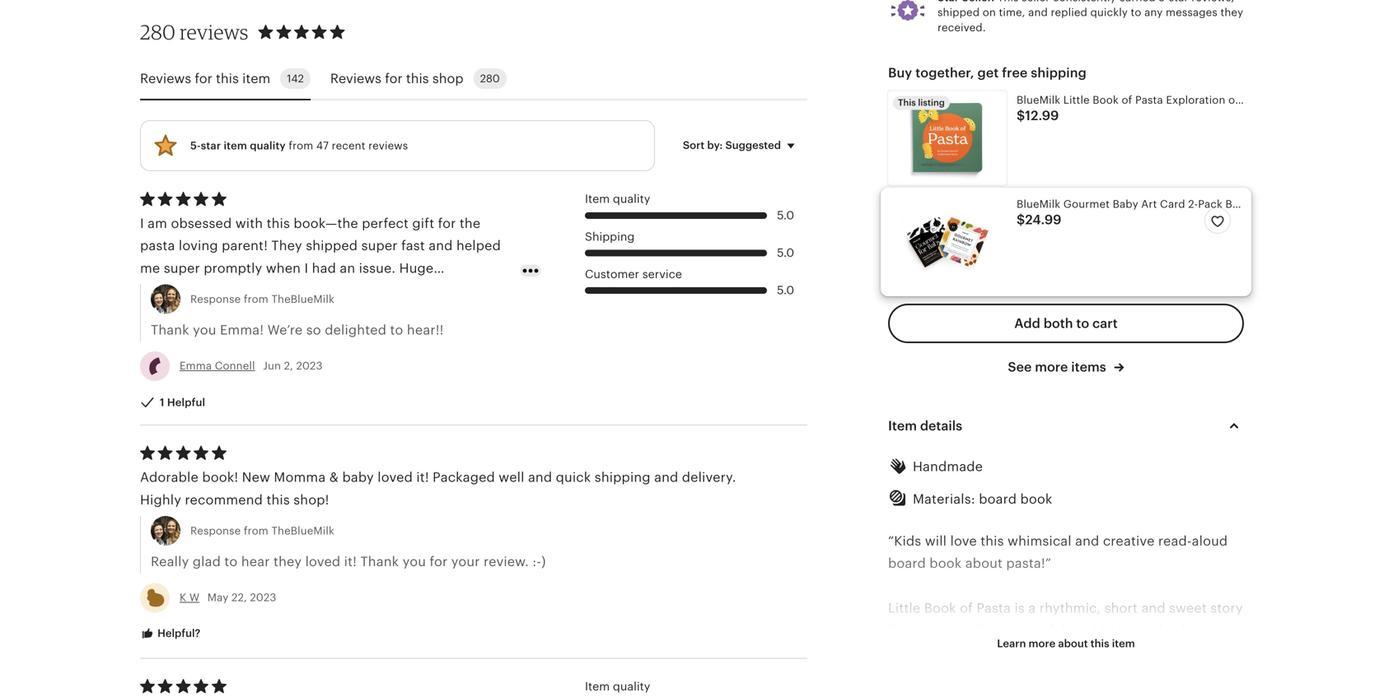 Task type: vqa. For each thing, say whether or not it's contained in the screenshot.
carbon
no



Task type: describe. For each thing, give the bounding box(es) containing it.
this inside adorable book! new momma & baby loved it! packaged well and quick shipping and delivery. highly recommend this shop!
[[267, 493, 290, 508]]

1 horizontal spatial thank
[[360, 555, 399, 570]]

for inside i am obsessed with this book—the perfect gift for the pasta loving parent! they shipped super fast and helped me super promptly when i had an issue. huge recommend!
[[438, 216, 456, 231]]

280 for 280
[[480, 73, 500, 85]]

promptly
[[204, 261, 262, 276]]

materials: board book
[[913, 492, 1053, 507]]

response for you
[[190, 293, 241, 306]]

thank you emma! we're so delighted to hear!!
[[151, 323, 444, 338]]

obsessed
[[171, 216, 232, 231]]

free
[[1002, 65, 1028, 80]]

0 horizontal spatial it!
[[344, 555, 357, 570]]

142
[[287, 73, 304, 85]]

it! inside adorable book! new momma & baby loved it! packaged well and quick shipping and delivery. highly recommend this shop!
[[416, 471, 429, 485]]

explores
[[917, 624, 972, 639]]

am
[[148, 216, 167, 231]]

connell
[[215, 360, 255, 373]]

with inside little book of pasta is a rhythmic, short and sweet story that explores the wonderful world of noodles from around the world. take infants, toddlers, and young children through a charming introduction to pasta shapes, beyond just macaroni, with expres
[[1088, 691, 1115, 698]]

add both to cart
[[1015, 317, 1118, 331]]

$ 12.99
[[1017, 108, 1059, 123]]

thebluemilk for so
[[271, 293, 335, 306]]

2023 for hear
[[250, 592, 276, 605]]

items
[[1071, 360, 1106, 375]]

sort by: suggested
[[683, 139, 781, 151]]

to inside button
[[1076, 317, 1089, 331]]

0 horizontal spatial you
[[193, 323, 216, 338]]

emma!
[[220, 323, 264, 338]]

0 vertical spatial super
[[361, 239, 398, 254]]

this inside i am obsessed with this book—the perfect gift for the pasta loving parent! they shipped super fast and helped me super promptly when i had an issue. huge recommend!
[[267, 216, 290, 231]]

really glad to hear they loved it! thank you for your review. :-)
[[151, 555, 546, 570]]

pasta
[[977, 602, 1011, 616]]

may
[[207, 592, 229, 605]]

from left 47 at left
[[289, 140, 313, 152]]

had
[[312, 261, 336, 276]]

for left shop
[[385, 71, 403, 86]]

learn more about this item
[[997, 638, 1135, 650]]

cart
[[1093, 317, 1118, 331]]

customer
[[585, 268, 639, 281]]

$ for 12.99
[[1017, 108, 1025, 123]]

bluemilk little book of pasta exploration of italian noodle shapes read fun facts & phonics board book for baby 0-12 months toddler ages 1-4 image
[[888, 91, 1007, 185]]

5.0 for service
[[777, 284, 794, 297]]

2023 for we're
[[296, 360, 323, 373]]

from inside little book of pasta is a rhythmic, short and sweet story that explores the wonderful world of noodles from around the world. take infants, toddlers, and young children through a charming introduction to pasta shapes, beyond just macaroni, with expres
[[1181, 624, 1212, 639]]

any
[[1145, 6, 1163, 19]]

recommend!
[[140, 284, 222, 298]]

your
[[451, 555, 480, 570]]

quickly
[[1091, 6, 1128, 19]]

item inside "dropdown button"
[[1112, 638, 1135, 650]]

0 horizontal spatial 5-
[[190, 140, 201, 152]]

well
[[499, 471, 524, 485]]

take
[[1006, 646, 1035, 661]]

this seller consistently earned 5-star reviews, shipped on time, and replied quickly to any messages they received.
[[938, 0, 1244, 34]]

shipped inside this seller consistently earned 5-star reviews, shipped on time, and replied quickly to any messages they received.
[[938, 6, 980, 19]]

12.99
[[1025, 108, 1059, 123]]

so
[[306, 323, 321, 338]]

recommend
[[185, 493, 263, 508]]

book inside "kids will love this whimsical and creative read-aloud board book about pasta!"
[[930, 557, 962, 572]]

gift
[[412, 216, 434, 231]]

fast
[[401, 239, 425, 254]]

rhythmic,
[[1040, 602, 1101, 616]]

1 vertical spatial i
[[304, 261, 308, 276]]

pasta inside i am obsessed with this book—the perfect gift for the pasta loving parent! they shipped super fast and helped me super promptly when i had an issue. huge recommend!
[[140, 239, 175, 254]]

this listing
[[898, 98, 945, 108]]

suggested
[[725, 139, 781, 151]]

beyond
[[941, 691, 989, 698]]

seller
[[1022, 0, 1050, 4]]

for down 280 reviews
[[195, 71, 212, 86]]

delighted
[[325, 323, 387, 338]]

sort
[[683, 139, 705, 151]]

reviews for reviews for this item
[[140, 71, 191, 86]]

earned
[[1119, 0, 1156, 4]]

0 vertical spatial item
[[585, 193, 610, 206]]

2 vertical spatial quality
[[613, 681, 650, 694]]

2 5.0 from the top
[[777, 246, 794, 260]]

shipping
[[585, 230, 635, 243]]

to inside this seller consistently earned 5-star reviews, shipped on time, and replied quickly to any messages they received.
[[1131, 6, 1142, 19]]

adorable
[[140, 471, 199, 485]]

customer service
[[585, 268, 682, 281]]

shop
[[433, 71, 464, 86]]

shapes,
[[888, 691, 937, 698]]

world
[[1069, 624, 1106, 639]]

read-
[[1158, 534, 1192, 549]]

that
[[888, 624, 914, 639]]

reviews,
[[1192, 0, 1235, 4]]

:-
[[533, 555, 541, 570]]

2 vertical spatial item
[[585, 681, 610, 694]]

issue.
[[359, 261, 396, 276]]

more for learn
[[1029, 638, 1056, 650]]

2 item quality from the top
[[585, 681, 650, 694]]

listing
[[918, 98, 945, 108]]

1 horizontal spatial book
[[1020, 492, 1053, 507]]

hear
[[241, 555, 270, 570]]

world.
[[962, 646, 1002, 661]]

1 horizontal spatial of
[[1109, 624, 1122, 639]]

this for listing
[[898, 98, 916, 108]]

and up noodles
[[1142, 602, 1166, 616]]

k
[[180, 592, 186, 605]]

47
[[316, 140, 329, 152]]

infants,
[[1038, 646, 1086, 661]]

k w link
[[180, 592, 200, 605]]

1 horizontal spatial the
[[937, 646, 958, 661]]

emma
[[180, 360, 212, 373]]

1 item quality from the top
[[585, 193, 650, 206]]

k w may 22, 2023
[[180, 592, 276, 605]]

this inside "dropdown button"
[[1091, 638, 1110, 650]]

book!
[[202, 471, 238, 485]]

and down noodles
[[1151, 646, 1175, 661]]

they
[[271, 239, 302, 254]]

and inside this seller consistently earned 5-star reviews, shipped on time, and replied quickly to any messages they received.
[[1028, 6, 1048, 19]]

response for glad
[[190, 525, 241, 538]]

280 reviews
[[140, 20, 248, 44]]

thebluemilk for they
[[271, 525, 335, 538]]

1 horizontal spatial board
[[979, 492, 1017, 507]]

to right glad
[[224, 555, 238, 570]]

5-star item quality from 47 recent reviews
[[190, 140, 408, 152]]

add
[[1015, 317, 1041, 331]]

0 vertical spatial of
[[960, 602, 973, 616]]

from up emma!
[[244, 293, 269, 306]]

get
[[978, 65, 999, 80]]

review.
[[484, 555, 529, 570]]

buy
[[888, 65, 912, 80]]

see more items link
[[1008, 359, 1124, 377]]

280 for 280 reviews
[[140, 20, 175, 44]]

hear!!
[[407, 323, 444, 338]]

"kids
[[888, 534, 921, 549]]

messages
[[1166, 6, 1218, 19]]

1 helpful
[[160, 397, 205, 409]]

the inside i am obsessed with this book—the perfect gift for the pasta loving parent! they shipped super fast and helped me super promptly when i had an issue. huge recommend!
[[460, 216, 481, 231]]

replied
[[1051, 6, 1088, 19]]

me
[[140, 261, 160, 276]]

see more items
[[1008, 360, 1110, 375]]

item details button
[[873, 407, 1259, 446]]

1 horizontal spatial reviews
[[368, 140, 408, 152]]



Task type: locate. For each thing, give the bounding box(es) containing it.
1 vertical spatial response
[[190, 525, 241, 538]]

shipped down book—the
[[306, 239, 358, 254]]

0 vertical spatial about
[[965, 557, 1003, 572]]

0 vertical spatial a
[[1029, 602, 1036, 616]]

0 horizontal spatial they
[[274, 555, 302, 570]]

280 up reviews for this item
[[140, 20, 175, 44]]

0 vertical spatial item
[[242, 71, 270, 86]]

received.
[[938, 21, 986, 34]]

2023 right 2,
[[296, 360, 323, 373]]

thebluemilk up thank you emma! we're so delighted to hear!!
[[271, 293, 335, 306]]

and right fast
[[429, 239, 453, 254]]

with
[[235, 216, 263, 231], [1088, 691, 1115, 698]]

24.99
[[1025, 213, 1062, 227]]

0 vertical spatial star
[[1169, 0, 1189, 4]]

the down explores
[[937, 646, 958, 661]]

materials:
[[913, 492, 975, 507]]

1 horizontal spatial this
[[998, 0, 1019, 4]]

they right hear
[[274, 555, 302, 570]]

a right is
[[1029, 602, 1036, 616]]

this for seller
[[998, 0, 1019, 4]]

2,
[[284, 360, 293, 373]]

1 horizontal spatial shipping
[[1031, 65, 1087, 80]]

when
[[266, 261, 301, 276]]

0 horizontal spatial loved
[[305, 555, 341, 570]]

for left "your"
[[430, 555, 448, 570]]

see
[[1008, 360, 1032, 375]]

delivery.
[[682, 471, 736, 485]]

0 horizontal spatial super
[[164, 261, 200, 276]]

item up introduction at the bottom right of page
[[1112, 638, 1135, 650]]

of right "book"
[[960, 602, 973, 616]]

0 vertical spatial i
[[140, 216, 144, 231]]

from up young
[[1181, 624, 1212, 639]]

response from thebluemilk for we're
[[190, 293, 335, 306]]

quick
[[556, 471, 591, 485]]

reviews right recent
[[368, 140, 408, 152]]

helpful? button
[[128, 619, 213, 650]]

item down reviews for this item
[[224, 140, 247, 152]]

0 horizontal spatial shipping
[[595, 471, 651, 485]]

0 vertical spatial you
[[193, 323, 216, 338]]

introduction
[[1076, 669, 1155, 684]]

glad
[[193, 555, 221, 570]]

reviews up reviews for this item
[[180, 20, 248, 44]]

from up hear
[[244, 525, 269, 538]]

0 vertical spatial 5-
[[1159, 0, 1169, 4]]

0 vertical spatial thebluemilk
[[271, 293, 335, 306]]

is
[[1015, 602, 1025, 616]]

0 vertical spatial 5.0
[[777, 209, 794, 222]]

the up helped
[[460, 216, 481, 231]]

reviews right 142
[[330, 71, 382, 86]]

0 vertical spatial response from thebluemilk
[[190, 293, 335, 306]]

helpful?
[[155, 628, 200, 640]]

1 horizontal spatial 5-
[[1159, 0, 1169, 4]]

$
[[1017, 108, 1025, 123], [1017, 213, 1025, 227]]

response from thebluemilk up emma!
[[190, 293, 335, 306]]

0 vertical spatial they
[[1221, 6, 1244, 19]]

for right gift
[[438, 216, 456, 231]]

of
[[960, 602, 973, 616], [1109, 624, 1122, 639]]

0 horizontal spatial book
[[930, 557, 962, 572]]

2 horizontal spatial the
[[976, 624, 997, 639]]

of up toddlers,
[[1109, 624, 1122, 639]]

0 horizontal spatial thank
[[151, 323, 189, 338]]

thebluemilk
[[271, 293, 335, 306], [271, 525, 335, 538]]

thebluemilk down shop!
[[271, 525, 335, 538]]

0 vertical spatial this
[[998, 0, 1019, 4]]

5- inside this seller consistently earned 5-star reviews, shipped on time, and replied quickly to any messages they received.
[[1159, 0, 1169, 4]]

"kids will love this whimsical and creative read-aloud board book about pasta!"
[[888, 534, 1228, 572]]

0 horizontal spatial the
[[460, 216, 481, 231]]

i left am
[[140, 216, 144, 231]]

1 vertical spatial item
[[224, 140, 247, 152]]

through
[[945, 669, 996, 684]]

and down seller at top right
[[1028, 6, 1048, 19]]

shipping right quick
[[595, 471, 651, 485]]

aloud
[[1192, 534, 1228, 549]]

shipped up the received.
[[938, 6, 980, 19]]

)
[[541, 555, 546, 570]]

really
[[151, 555, 189, 570]]

loved right baby
[[378, 471, 413, 485]]

baby
[[342, 471, 374, 485]]

adorable book! new momma & baby loved it! packaged well and quick shipping and delivery. highly recommend this shop!
[[140, 471, 736, 508]]

star down reviews for this item
[[201, 140, 221, 152]]

emma connell link
[[180, 360, 255, 373]]

loved down shop!
[[305, 555, 341, 570]]

$ 24.99
[[1017, 213, 1062, 227]]

this inside "kids will love this whimsical and creative read-aloud board book about pasta!"
[[981, 534, 1004, 549]]

learn
[[997, 638, 1026, 650]]

0 vertical spatial 2023
[[296, 360, 323, 373]]

1 vertical spatial quality
[[613, 193, 650, 206]]

1 horizontal spatial i
[[304, 261, 308, 276]]

reviews for reviews for this shop
[[330, 71, 382, 86]]

book
[[1020, 492, 1053, 507], [930, 557, 962, 572]]

toddlers,
[[1090, 646, 1147, 661]]

item details
[[888, 419, 963, 434]]

and inside i am obsessed with this book—the perfect gift for the pasta loving parent! they shipped super fast and helped me super promptly when i had an issue. huge recommend!
[[429, 239, 453, 254]]

0 vertical spatial reviews
[[180, 20, 248, 44]]

1 5.0 from the top
[[777, 209, 794, 222]]

and inside "kids will love this whimsical and creative read-aloud board book about pasta!"
[[1075, 534, 1100, 549]]

about inside "dropdown button"
[[1058, 638, 1088, 650]]

an
[[340, 261, 355, 276]]

board down "kids
[[888, 557, 926, 572]]

0 vertical spatial board
[[979, 492, 1017, 507]]

shop!
[[294, 493, 329, 508]]

response from thebluemilk for hear
[[190, 525, 335, 538]]

pasta down young
[[1176, 669, 1211, 684]]

2 $ from the top
[[1017, 213, 1025, 227]]

reviews
[[140, 71, 191, 86], [330, 71, 382, 86]]

1 horizontal spatial 280
[[480, 73, 500, 85]]

1 vertical spatial 2023
[[250, 592, 276, 605]]

1 vertical spatial about
[[1058, 638, 1088, 650]]

1 vertical spatial board
[[888, 557, 926, 572]]

0 vertical spatial book
[[1020, 492, 1053, 507]]

1 horizontal spatial you
[[403, 555, 426, 570]]

with down introduction at the bottom right of page
[[1088, 691, 1115, 698]]

0 vertical spatial thank
[[151, 323, 189, 338]]

0 vertical spatial response
[[190, 293, 241, 306]]

shipping inside adorable book! new momma & baby loved it! packaged well and quick shipping and delivery. highly recommend this shop!
[[595, 471, 651, 485]]

noodles
[[1126, 624, 1177, 639]]

1 horizontal spatial star
[[1169, 0, 1189, 4]]

this
[[216, 71, 239, 86], [406, 71, 429, 86], [267, 216, 290, 231], [267, 493, 290, 508], [981, 534, 1004, 549], [1091, 638, 1110, 650]]

0 horizontal spatial about
[[965, 557, 1003, 572]]

1 horizontal spatial super
[[361, 239, 398, 254]]

3 5.0 from the top
[[777, 284, 794, 297]]

from
[[289, 140, 313, 152], [244, 293, 269, 306], [244, 525, 269, 538], [1181, 624, 1212, 639]]

1 horizontal spatial they
[[1221, 6, 1244, 19]]

on
[[983, 6, 996, 19]]

packaged
[[433, 471, 495, 485]]

1 thebluemilk from the top
[[271, 293, 335, 306]]

about inside "kids will love this whimsical and creative read-aloud board book about pasta!"
[[965, 557, 1003, 572]]

5- up the any at the top right of page
[[1159, 0, 1169, 4]]

this left 'listing'
[[898, 98, 916, 108]]

star up messages
[[1169, 0, 1189, 4]]

pasta!"
[[1006, 557, 1051, 572]]

&
[[329, 471, 339, 485]]

280 right shop
[[480, 73, 500, 85]]

you up emma at left bottom
[[193, 323, 216, 338]]

to left cart
[[1076, 317, 1089, 331]]

1 vertical spatial they
[[274, 555, 302, 570]]

1 response from the top
[[190, 293, 241, 306]]

item inside dropdown button
[[888, 419, 917, 434]]

$ right "bluemilk gourmet baby art card 2-pack black & white contrast cards + rainbow sensory toy foodie poetry charcuterie babies 0+ toddlers 1-4" image
[[1017, 213, 1025, 227]]

reviews for this shop
[[330, 71, 464, 86]]

response down recommend
[[190, 525, 241, 538]]

shipping right free
[[1031, 65, 1087, 80]]

board right the materials:
[[979, 492, 1017, 507]]

2 vertical spatial the
[[937, 646, 958, 661]]

to down noodles
[[1159, 669, 1172, 684]]

the up world. at the bottom of the page
[[976, 624, 997, 639]]

0 horizontal spatial board
[[888, 557, 926, 572]]

item left 142
[[242, 71, 270, 86]]

board inside "kids will love this whimsical and creative read-aloud board book about pasta!"
[[888, 557, 926, 572]]

star inside this seller consistently earned 5-star reviews, shipped on time, and replied quickly to any messages they received.
[[1169, 0, 1189, 4]]

0 horizontal spatial a
[[1000, 669, 1007, 684]]

0 vertical spatial it!
[[416, 471, 429, 485]]

item
[[242, 71, 270, 86], [224, 140, 247, 152], [1112, 638, 1135, 650]]

learn more about this item button
[[985, 629, 1148, 659]]

more for see
[[1035, 360, 1068, 375]]

0 horizontal spatial of
[[960, 602, 973, 616]]

pasta inside little book of pasta is a rhythmic, short and sweet story that explores the wonderful world of noodles from around the world. take infants, toddlers, and young children through a charming introduction to pasta shapes, beyond just macaroni, with expres
[[1176, 669, 1211, 684]]

by:
[[707, 139, 723, 151]]

a
[[1029, 602, 1036, 616], [1000, 669, 1007, 684]]

response from thebluemilk up hear
[[190, 525, 335, 538]]

1 vertical spatial 5-
[[190, 140, 201, 152]]

0 vertical spatial with
[[235, 216, 263, 231]]

reviews for this item
[[140, 71, 270, 86]]

1 vertical spatial with
[[1088, 691, 1115, 698]]

response down promptly
[[190, 293, 241, 306]]

1 vertical spatial $
[[1017, 213, 1025, 227]]

$ for 24.99
[[1017, 213, 1025, 227]]

emma connell jun 2, 2023
[[180, 360, 323, 373]]

perfect
[[362, 216, 409, 231]]

1 reviews from the left
[[140, 71, 191, 86]]

and left 'delivery.'
[[654, 471, 678, 485]]

sort by: suggested button
[[671, 128, 813, 163]]

highly
[[140, 493, 181, 508]]

1 vertical spatial this
[[898, 98, 916, 108]]

1 horizontal spatial 2023
[[296, 360, 323, 373]]

5-
[[1159, 0, 1169, 4], [190, 140, 201, 152]]

1 vertical spatial a
[[1000, 669, 1007, 684]]

super up issue.
[[361, 239, 398, 254]]

1 horizontal spatial loved
[[378, 471, 413, 485]]

to down 'earned'
[[1131, 6, 1142, 19]]

2 vertical spatial 5.0
[[777, 284, 794, 297]]

i am obsessed with this book—the perfect gift for the pasta loving parent! they shipped super fast and helped me super promptly when i had an issue. huge recommend!
[[140, 216, 501, 298]]

i left had
[[304, 261, 308, 276]]

super
[[361, 239, 398, 254], [164, 261, 200, 276]]

new
[[242, 471, 270, 485]]

thank
[[151, 323, 189, 338], [360, 555, 399, 570]]

1 vertical spatial loved
[[305, 555, 341, 570]]

children
[[888, 669, 941, 684]]

buy together, get free shipping
[[888, 65, 1087, 80]]

0 vertical spatial shipping
[[1031, 65, 1087, 80]]

loved inside adorable book! new momma & baby loved it! packaged well and quick shipping and delivery. highly recommend this shop!
[[378, 471, 413, 485]]

1 vertical spatial 280
[[480, 73, 500, 85]]

0 horizontal spatial 280
[[140, 20, 175, 44]]

5.0 for quality
[[777, 209, 794, 222]]

1 vertical spatial shipped
[[306, 239, 358, 254]]

book
[[924, 602, 956, 616]]

pasta down am
[[140, 239, 175, 254]]

0 horizontal spatial with
[[235, 216, 263, 231]]

2023
[[296, 360, 323, 373], [250, 592, 276, 605]]

loving
[[179, 239, 218, 254]]

1 vertical spatial star
[[201, 140, 221, 152]]

0 vertical spatial loved
[[378, 471, 413, 485]]

1 vertical spatial thank
[[360, 555, 399, 570]]

helpful
[[167, 397, 205, 409]]

more inside "dropdown button"
[[1029, 638, 1056, 650]]

1 vertical spatial more
[[1029, 638, 1056, 650]]

consistently
[[1053, 0, 1116, 4]]

0 vertical spatial quality
[[250, 140, 286, 152]]

wonderful
[[1000, 624, 1066, 639]]

with up parent!
[[235, 216, 263, 231]]

1 horizontal spatial pasta
[[1176, 669, 1211, 684]]

add both to cart button
[[888, 304, 1244, 344]]

they
[[1221, 6, 1244, 19], [274, 555, 302, 570]]

1 vertical spatial item
[[888, 419, 917, 434]]

short
[[1105, 602, 1138, 616]]

2023 right 22,
[[250, 592, 276, 605]]

1
[[160, 397, 164, 409]]

0 vertical spatial the
[[460, 216, 481, 231]]

2 reviews from the left
[[330, 71, 382, 86]]

tab list
[[140, 59, 807, 101]]

young
[[1179, 646, 1219, 661]]

1 vertical spatial thebluemilk
[[271, 525, 335, 538]]

book down will
[[930, 557, 962, 572]]

and right "well"
[[528, 471, 552, 485]]

0 horizontal spatial star
[[201, 140, 221, 152]]

1 vertical spatial shipping
[[595, 471, 651, 485]]

they inside this seller consistently earned 5-star reviews, shipped on time, and replied quickly to any messages they received.
[[1221, 6, 1244, 19]]

0 vertical spatial 280
[[140, 20, 175, 44]]

1 vertical spatial it!
[[344, 555, 357, 570]]

$ down free
[[1017, 108, 1025, 123]]

super up recommend!
[[164, 261, 200, 276]]

0 horizontal spatial reviews
[[140, 71, 191, 86]]

0 horizontal spatial i
[[140, 216, 144, 231]]

to left the hear!!
[[390, 323, 403, 338]]

1 horizontal spatial about
[[1058, 638, 1088, 650]]

1 vertical spatial 5.0
[[777, 246, 794, 260]]

1 vertical spatial you
[[403, 555, 426, 570]]

0 horizontal spatial shipped
[[306, 239, 358, 254]]

2 response from the top
[[190, 525, 241, 538]]

a up just
[[1000, 669, 1007, 684]]

tab list containing reviews for this item
[[140, 59, 807, 101]]

1 vertical spatial book
[[930, 557, 962, 572]]

reviews down 280 reviews
[[140, 71, 191, 86]]

more
[[1035, 360, 1068, 375], [1029, 638, 1056, 650]]

1 horizontal spatial it!
[[416, 471, 429, 485]]

280 inside tab list
[[480, 73, 500, 85]]

this inside this seller consistently earned 5-star reviews, shipped on time, and replied quickly to any messages they received.
[[998, 0, 1019, 4]]

0 vertical spatial pasta
[[140, 239, 175, 254]]

2 thebluemilk from the top
[[271, 525, 335, 538]]

and left creative
[[1075, 534, 1100, 549]]

to inside little book of pasta is a rhythmic, short and sweet story that explores the wonderful world of noodles from around the world. take infants, toddlers, and young children through a charming introduction to pasta shapes, beyond just macaroni, with expres
[[1159, 669, 1172, 684]]

w
[[189, 592, 200, 605]]

0 vertical spatial more
[[1035, 360, 1068, 375]]

1 response from thebluemilk from the top
[[190, 293, 335, 306]]

you left "your"
[[403, 555, 426, 570]]

1 vertical spatial the
[[976, 624, 997, 639]]

shipped inside i am obsessed with this book—the perfect gift for the pasta loving parent! they shipped super fast and helped me super promptly when i had an issue. huge recommend!
[[306, 239, 358, 254]]

about
[[965, 557, 1003, 572], [1058, 638, 1088, 650]]

1 $ from the top
[[1017, 108, 1025, 123]]

1 vertical spatial item quality
[[585, 681, 650, 694]]

they down reviews, at the right
[[1221, 6, 1244, 19]]

2 response from thebluemilk from the top
[[190, 525, 335, 538]]

book up the whimsical
[[1020, 492, 1053, 507]]

0 horizontal spatial pasta
[[140, 239, 175, 254]]

with inside i am obsessed with this book—the perfect gift for the pasta loving parent! they shipped super fast and helped me super promptly when i had an issue. huge recommend!
[[235, 216, 263, 231]]

this up the time,
[[998, 0, 1019, 4]]

book—the
[[294, 216, 358, 231]]

5- down reviews for this item
[[190, 140, 201, 152]]

0 horizontal spatial 2023
[[250, 592, 276, 605]]

1 vertical spatial super
[[164, 261, 200, 276]]

bluemilk gourmet baby art card 2-pack black & white contrast cards + rainbow sensory toy foodie poetry charcuterie babies 0+ toddlers 1-4 image
[[888, 195, 1007, 289]]



